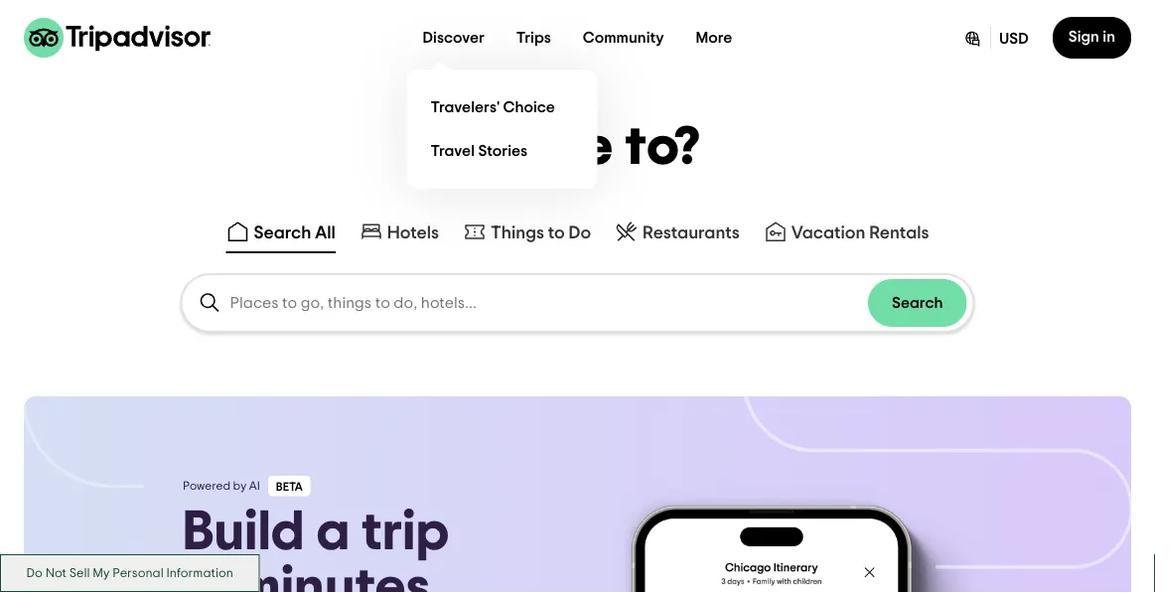 Task type: describe. For each thing, give the bounding box(es) containing it.
sign in
[[1069, 29, 1116, 45]]

personal
[[113, 567, 164, 579]]

usd button
[[947, 17, 1045, 59]]

tripadvisor image
[[24, 18, 211, 58]]

in inside the build a trip in minutes
[[183, 560, 227, 592]]

sell
[[69, 567, 90, 579]]

search image
[[198, 291, 222, 315]]

travelers' choice link
[[423, 85, 582, 129]]

hotels button
[[355, 216, 443, 253]]

restaurants button
[[611, 216, 744, 253]]

trips button
[[501, 18, 567, 58]]

community button
[[567, 18, 680, 58]]

restaurants
[[643, 224, 740, 242]]

travel
[[431, 143, 475, 159]]

menu containing travelers' choice
[[407, 70, 598, 189]]

by
[[233, 480, 247, 492]]

search all
[[254, 224, 336, 242]]

search button
[[868, 279, 967, 327]]

travelers' choice
[[431, 99, 555, 115]]

vacation rentals link
[[764, 220, 930, 243]]

sign in link
[[1053, 17, 1132, 59]]

travel stories link
[[423, 129, 582, 173]]

do inside button
[[26, 567, 43, 579]]

more
[[696, 30, 733, 46]]

travelers'
[[431, 99, 500, 115]]

discover button
[[407, 18, 501, 58]]

beta
[[276, 481, 303, 493]]

search all button
[[222, 216, 340, 253]]

vacation
[[792, 224, 866, 242]]

discover
[[423, 30, 485, 46]]

do not sell my personal information
[[26, 567, 233, 579]]

vacation rentals button
[[760, 216, 934, 253]]

usd
[[1000, 31, 1029, 47]]



Task type: vqa. For each thing, say whether or not it's contained in the screenshot.
1st the What from the bottom of the page
no



Task type: locate. For each thing, give the bounding box(es) containing it.
stories
[[478, 143, 528, 159]]

search search field containing search
[[182, 275, 973, 331]]

in right sign at the top right of the page
[[1103, 29, 1116, 45]]

things to do
[[491, 224, 591, 242]]

minutes
[[238, 560, 430, 592]]

0 vertical spatial do
[[569, 224, 591, 242]]

0 vertical spatial in
[[1103, 29, 1116, 45]]

0 vertical spatial search
[[254, 224, 311, 242]]

powered
[[183, 480, 230, 492]]

0 horizontal spatial search
[[254, 224, 311, 242]]

trips
[[517, 30, 551, 46]]

things
[[491, 224, 544, 242]]

hotels link
[[359, 220, 439, 243]]

build a trip in minutes
[[183, 504, 449, 592]]

1 vertical spatial do
[[26, 567, 43, 579]]

information
[[166, 567, 233, 579]]

search left all
[[254, 224, 311, 242]]

do left not on the bottom of page
[[26, 567, 43, 579]]

in right 'personal'
[[183, 560, 227, 592]]

in
[[1103, 29, 1116, 45], [183, 560, 227, 592]]

restaurants link
[[615, 220, 740, 243]]

search
[[254, 224, 311, 242], [892, 295, 943, 311]]

1 horizontal spatial search
[[892, 295, 943, 311]]

to
[[548, 224, 565, 242]]

do
[[569, 224, 591, 242], [26, 567, 43, 579]]

0 horizontal spatial in
[[183, 560, 227, 592]]

menu
[[407, 70, 598, 189]]

where to?
[[454, 121, 701, 174]]

search inside search all button
[[254, 224, 311, 242]]

powered by ai
[[183, 480, 260, 492]]

my
[[93, 567, 110, 579]]

do not sell my personal information button
[[0, 555, 260, 592]]

choice
[[503, 99, 555, 115]]

build
[[183, 504, 305, 560]]

vacation rentals
[[792, 224, 930, 242]]

1 horizontal spatial do
[[569, 224, 591, 242]]

1 vertical spatial search
[[892, 295, 943, 311]]

search inside search button
[[892, 295, 943, 311]]

to?
[[626, 121, 701, 174]]

0 horizontal spatial do
[[26, 567, 43, 579]]

tab list
[[0, 212, 1156, 257]]

ai
[[249, 480, 260, 492]]

Search search field
[[182, 275, 973, 331], [230, 294, 868, 312]]

1 vertical spatial in
[[183, 560, 227, 592]]

things to do button
[[459, 216, 595, 253]]

hotels
[[387, 224, 439, 242]]

search for search all
[[254, 224, 311, 242]]

travel stories
[[431, 143, 528, 159]]

community
[[583, 30, 664, 46]]

do inside "button"
[[569, 224, 591, 242]]

1 horizontal spatial in
[[1103, 29, 1116, 45]]

where
[[454, 121, 614, 174]]

tab list containing search all
[[0, 212, 1156, 257]]

more button
[[680, 18, 749, 58]]

a
[[316, 504, 350, 560]]

all
[[315, 224, 336, 242]]

trip
[[362, 504, 449, 560]]

search for search
[[892, 295, 943, 311]]

search down rentals at the right
[[892, 295, 943, 311]]

not
[[45, 567, 67, 579]]

rentals
[[870, 224, 930, 242]]

do right to on the left top
[[569, 224, 591, 242]]

sign
[[1069, 29, 1100, 45]]

things to do link
[[463, 220, 591, 243]]



